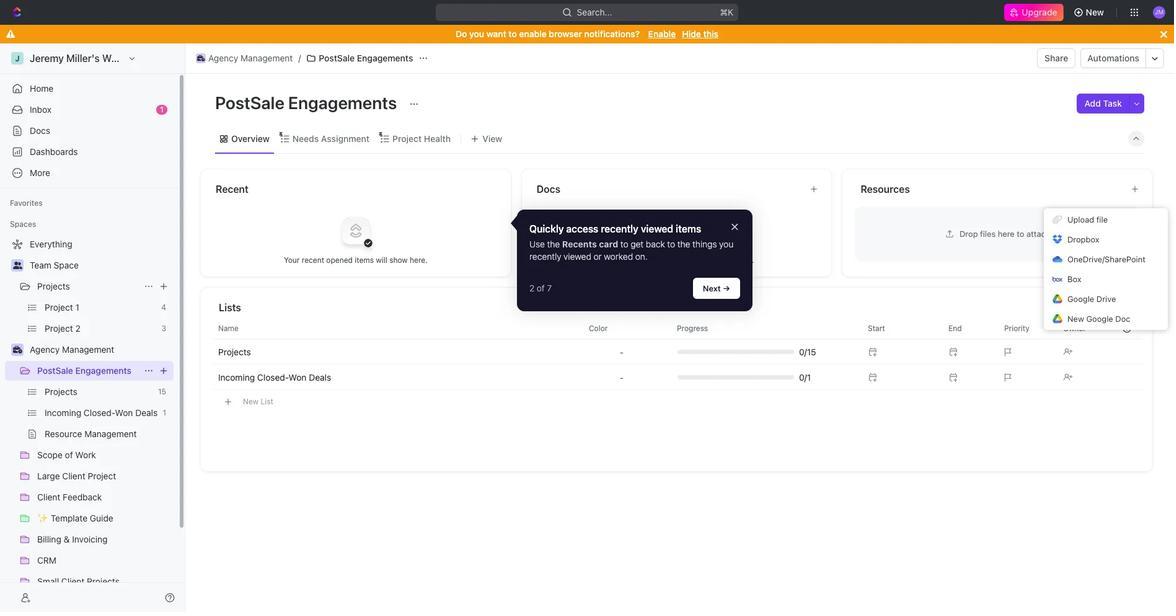 Task type: describe. For each thing, give the bounding box(es) containing it.
favorites button
[[5, 196, 48, 211]]

1 horizontal spatial agency management
[[208, 53, 293, 63]]

items inside × navigation
[[676, 223, 701, 234]]

add task
[[1085, 98, 1122, 109]]

→
[[723, 284, 730, 294]]

priority button
[[997, 318, 1056, 338]]

no most used docs image
[[652, 206, 702, 255]]

location.
[[725, 255, 755, 264]]

0/1
[[799, 372, 811, 382]]

your
[[284, 255, 300, 264]]

use the recents card
[[530, 239, 618, 249]]

do
[[456, 29, 467, 39]]

the inside to get back to the things you recently viewed or worked on.
[[678, 239, 690, 249]]

to down things
[[700, 255, 708, 264]]

next
[[703, 284, 721, 294]]

onedrive/sharepoint button
[[1044, 249, 1168, 269]]

0 vertical spatial postsale engagements
[[319, 53, 413, 63]]

onedrive/sharepoint
[[1068, 254, 1146, 264]]

share
[[1045, 53, 1069, 63]]

new for new
[[1086, 7, 1104, 17]]

recents
[[562, 239, 597, 249]]

back
[[646, 239, 665, 249]]

add task button
[[1077, 94, 1130, 113]]

enable
[[648, 29, 676, 39]]

1 horizontal spatial docs
[[537, 184, 561, 195]]

spaces
[[10, 220, 36, 229]]

new button
[[1069, 2, 1112, 22]]

2 horizontal spatial postsale
[[319, 53, 355, 63]]

assignment
[[321, 133, 370, 144]]

new google doc button
[[1044, 309, 1168, 329]]

name button
[[213, 318, 582, 338]]

/
[[298, 53, 301, 63]]

0 vertical spatial postsale engagements link
[[303, 51, 416, 66]]

enable
[[519, 29, 547, 39]]

to get back to the things you recently viewed or worked on.
[[530, 239, 736, 262]]

deals
[[309, 372, 331, 382]]

health
[[424, 133, 451, 144]]

× button
[[731, 219, 739, 233]]

incoming closed-won deals
[[218, 372, 331, 382]]

things
[[693, 239, 717, 249]]

project health link
[[390, 130, 451, 147]]

0 vertical spatial this
[[704, 29, 719, 39]]

needs assignment
[[293, 133, 370, 144]]

added
[[642, 255, 664, 264]]

1 vertical spatial this
[[710, 255, 722, 264]]

you inside to get back to the things you recently viewed or worked on.
[[719, 239, 734, 249]]

user group image
[[13, 262, 22, 269]]

of
[[537, 283, 545, 294]]

agency inside tree
[[30, 344, 60, 355]]

here.
[[410, 255, 428, 264]]

team
[[30, 260, 51, 270]]

owner button
[[1056, 318, 1112, 338]]

space
[[54, 260, 79, 270]]

access
[[566, 223, 599, 234]]

project
[[393, 133, 422, 144]]

incoming closed-won deals link
[[218, 372, 331, 382]]

0 vertical spatial engagements
[[357, 53, 413, 63]]

card
[[599, 239, 618, 249]]

business time image
[[197, 55, 205, 61]]

start button
[[861, 318, 941, 338]]

2 of 7
[[530, 283, 552, 294]]

team space link
[[30, 255, 171, 275]]

inbox
[[30, 104, 51, 115]]

⌘k
[[720, 7, 734, 17]]

×
[[731, 219, 739, 233]]

color button
[[582, 318, 662, 338]]

0 vertical spatial google
[[1068, 294, 1095, 304]]

get
[[631, 239, 644, 249]]

drop files here to attach
[[960, 229, 1051, 238]]

your recent opened items will show here.
[[284, 255, 428, 264]]

show
[[389, 255, 408, 264]]

end button
[[941, 318, 997, 338]]

new list button
[[213, 391, 1143, 412]]

engagements inside tree
[[75, 365, 131, 376]]

list
[[261, 397, 273, 406]]

want
[[487, 29, 506, 39]]

1 the from the left
[[547, 239, 560, 249]]

files
[[980, 229, 996, 238]]

overview link
[[229, 130, 270, 147]]

drop
[[960, 229, 978, 238]]

google drive button
[[1044, 289, 1168, 309]]

postsale engagements inside tree
[[37, 365, 131, 376]]

0 vertical spatial agency
[[208, 53, 238, 63]]

next → button
[[693, 278, 740, 299]]

home link
[[5, 79, 174, 99]]

1 vertical spatial agency management link
[[30, 340, 171, 360]]

quickly access recently viewed items
[[530, 223, 701, 234]]

add
[[1085, 98, 1101, 109]]

upload file
[[1068, 215, 1108, 224]]

you haven't added any docs to this location.
[[599, 255, 755, 264]]

1 vertical spatial items
[[355, 255, 374, 264]]

needs
[[293, 133, 319, 144]]

closed-
[[257, 372, 289, 382]]



Task type: locate. For each thing, give the bounding box(es) containing it.
postsale inside tree
[[37, 365, 73, 376]]

0 horizontal spatial postsale engagements link
[[37, 361, 139, 381]]

0/15
[[799, 346, 816, 357]]

drive
[[1097, 294, 1116, 304]]

no recent items image
[[331, 206, 381, 255]]

incoming
[[218, 372, 255, 382]]

0 vertical spatial postsale
[[319, 53, 355, 63]]

management inside 'sidebar' navigation
[[62, 344, 114, 355]]

share button
[[1037, 48, 1076, 68]]

0 horizontal spatial new
[[243, 397, 259, 406]]

end
[[949, 323, 962, 333]]

1 horizontal spatial new
[[1068, 314, 1084, 324]]

1 horizontal spatial recently
[[601, 223, 639, 234]]

hide
[[682, 29, 701, 39]]

progress button
[[670, 318, 853, 338]]

postsale engagements link
[[303, 51, 416, 66], [37, 361, 139, 381]]

agency management right business time image on the left bottom
[[30, 344, 114, 355]]

use
[[530, 239, 545, 249]]

projects link down the name
[[218, 346, 251, 357]]

you
[[469, 29, 484, 39], [719, 239, 734, 249]]

viewed down 'recents'
[[564, 251, 592, 262]]

1 horizontal spatial postsale engagements link
[[303, 51, 416, 66]]

color
[[589, 323, 608, 333]]

favorites
[[10, 198, 43, 208]]

1
[[160, 105, 164, 114]]

notifications?
[[585, 29, 640, 39]]

viewed up 'back' at top right
[[641, 223, 674, 234]]

agency management left "/"
[[208, 53, 293, 63]]

home
[[30, 83, 53, 94]]

overview
[[231, 133, 270, 144]]

1 vertical spatial projects
[[218, 346, 251, 357]]

upgrade
[[1022, 7, 1058, 17]]

box
[[1068, 274, 1082, 284]]

0 horizontal spatial you
[[469, 29, 484, 39]]

new list
[[243, 397, 273, 406]]

this down things
[[710, 255, 722, 264]]

tree
[[5, 234, 174, 612]]

file
[[1097, 215, 1108, 224]]

task
[[1103, 98, 1122, 109]]

recently
[[601, 223, 639, 234], [530, 251, 561, 262]]

the up you haven't added any docs to this location.
[[678, 239, 690, 249]]

won
[[289, 372, 307, 382]]

1 horizontal spatial items
[[676, 223, 701, 234]]

0 horizontal spatial the
[[547, 239, 560, 249]]

the right use
[[547, 239, 560, 249]]

business time image
[[13, 346, 22, 353]]

or
[[594, 251, 602, 262]]

0 vertical spatial management
[[241, 53, 293, 63]]

to for here
[[1017, 229, 1025, 238]]

1 horizontal spatial the
[[678, 239, 690, 249]]

recently up card
[[601, 223, 639, 234]]

2 vertical spatial new
[[243, 397, 259, 406]]

google down google drive button
[[1087, 314, 1114, 324]]

new left list at the left
[[243, 397, 259, 406]]

2 vertical spatial postsale
[[37, 365, 73, 376]]

automations
[[1088, 53, 1140, 63]]

docs
[[30, 125, 50, 136], [537, 184, 561, 195], [681, 255, 698, 264]]

0 horizontal spatial docs
[[30, 125, 50, 136]]

items left will
[[355, 255, 374, 264]]

2 the from the left
[[678, 239, 690, 249]]

postsale engagements link inside tree
[[37, 361, 139, 381]]

0 vertical spatial docs
[[30, 125, 50, 136]]

2 vertical spatial docs
[[681, 255, 698, 264]]

recently down use
[[530, 251, 561, 262]]

0 vertical spatial items
[[676, 223, 701, 234]]

2 vertical spatial postsale engagements
[[37, 365, 131, 376]]

new up automations
[[1086, 7, 1104, 17]]

0 vertical spatial projects
[[37, 281, 70, 291]]

this
[[704, 29, 719, 39], [710, 255, 722, 264]]

2 horizontal spatial docs
[[681, 255, 698, 264]]

agency management
[[208, 53, 293, 63], [30, 344, 114, 355]]

google drive
[[1068, 294, 1116, 304]]

team space
[[30, 260, 79, 270]]

projects link down team space link
[[37, 277, 139, 296]]

2 horizontal spatial new
[[1086, 7, 1104, 17]]

box button
[[1044, 269, 1168, 289]]

projects down team space at the top left
[[37, 281, 70, 291]]

1 horizontal spatial you
[[719, 239, 734, 249]]

to right 'back' at top right
[[667, 239, 675, 249]]

browser
[[549, 29, 582, 39]]

docs inside docs link
[[30, 125, 50, 136]]

1 vertical spatial agency management
[[30, 344, 114, 355]]

this right hide
[[704, 29, 719, 39]]

0 vertical spatial viewed
[[641, 223, 674, 234]]

viewed inside to get back to the things you recently viewed or worked on.
[[564, 251, 592, 262]]

projects down the name
[[218, 346, 251, 357]]

name
[[218, 323, 239, 333]]

to for back
[[667, 239, 675, 249]]

docs right any
[[681, 255, 698, 264]]

0 horizontal spatial items
[[355, 255, 374, 264]]

1 vertical spatial postsale engagements link
[[37, 361, 139, 381]]

0 vertical spatial recently
[[601, 223, 639, 234]]

new inside "button"
[[243, 397, 259, 406]]

1 vertical spatial docs
[[537, 184, 561, 195]]

needs assignment link
[[290, 130, 370, 147]]

engagements
[[357, 53, 413, 63], [288, 92, 397, 113], [75, 365, 131, 376]]

management
[[241, 53, 293, 63], [62, 344, 114, 355]]

progress
[[677, 323, 708, 333]]

projects inside 'sidebar' navigation
[[37, 281, 70, 291]]

to
[[509, 29, 517, 39], [1017, 229, 1025, 238], [621, 239, 629, 249], [667, 239, 675, 249], [700, 255, 708, 264]]

1 horizontal spatial viewed
[[641, 223, 674, 234]]

0 horizontal spatial management
[[62, 344, 114, 355]]

1 vertical spatial postsale
[[215, 92, 285, 113]]

1 vertical spatial projects link
[[218, 346, 251, 357]]

docs up quickly
[[537, 184, 561, 195]]

upload file button
[[1044, 210, 1168, 229]]

1 vertical spatial new
[[1068, 314, 1084, 324]]

viewed
[[641, 223, 674, 234], [564, 251, 592, 262]]

search...
[[577, 7, 612, 17]]

agency right business time image on the left bottom
[[30, 344, 60, 355]]

1 vertical spatial recently
[[530, 251, 561, 262]]

1 horizontal spatial agency management link
[[193, 51, 296, 66]]

any
[[666, 255, 678, 264]]

next →
[[703, 284, 730, 294]]

resources
[[861, 184, 910, 195]]

0 horizontal spatial projects
[[37, 281, 70, 291]]

1 horizontal spatial agency
[[208, 53, 238, 63]]

to right want
[[509, 29, 517, 39]]

will
[[376, 255, 387, 264]]

1 horizontal spatial postsale
[[215, 92, 285, 113]]

agency management inside tree
[[30, 344, 114, 355]]

tree containing team space
[[5, 234, 174, 612]]

1 vertical spatial viewed
[[564, 251, 592, 262]]

2 vertical spatial engagements
[[75, 365, 131, 376]]

agency right business time icon
[[208, 53, 238, 63]]

owner
[[1063, 323, 1086, 333]]

items up things
[[676, 223, 701, 234]]

0 vertical spatial agency management
[[208, 53, 293, 63]]

do you want to enable browser notifications? enable hide this
[[456, 29, 719, 39]]

docs down inbox
[[30, 125, 50, 136]]

here
[[998, 229, 1015, 238]]

new down google drive
[[1068, 314, 1084, 324]]

1 horizontal spatial projects link
[[218, 346, 251, 357]]

you down "×"
[[719, 239, 734, 249]]

× navigation
[[517, 209, 753, 312]]

0 vertical spatial new
[[1086, 7, 1104, 17]]

resources button
[[860, 182, 1121, 197]]

0 horizontal spatial postsale
[[37, 365, 73, 376]]

to left "get"
[[621, 239, 629, 249]]

google down box
[[1068, 294, 1095, 304]]

dropbox
[[1068, 234, 1100, 244]]

upgrade link
[[1005, 4, 1064, 21]]

agency
[[208, 53, 238, 63], [30, 344, 60, 355]]

0 horizontal spatial agency
[[30, 344, 60, 355]]

you right do
[[469, 29, 484, 39]]

on.
[[635, 251, 648, 262]]

0 vertical spatial projects link
[[37, 277, 139, 296]]

you
[[599, 255, 612, 264]]

postsale
[[319, 53, 355, 63], [215, 92, 285, 113], [37, 365, 73, 376]]

sidebar navigation
[[0, 43, 185, 612]]

1 vertical spatial management
[[62, 344, 114, 355]]

0 horizontal spatial recently
[[530, 251, 561, 262]]

new for new google doc
[[1068, 314, 1084, 324]]

0 vertical spatial agency management link
[[193, 51, 296, 66]]

the
[[547, 239, 560, 249], [678, 239, 690, 249]]

1 vertical spatial agency
[[30, 344, 60, 355]]

0 horizontal spatial agency management
[[30, 344, 114, 355]]

priority
[[1005, 323, 1030, 333]]

0 vertical spatial you
[[469, 29, 484, 39]]

doc
[[1116, 314, 1131, 324]]

dashboards link
[[5, 142, 174, 162]]

0 horizontal spatial viewed
[[564, 251, 592, 262]]

1 vertical spatial engagements
[[288, 92, 397, 113]]

to right 'here'
[[1017, 229, 1025, 238]]

tree inside 'sidebar' navigation
[[5, 234, 174, 612]]

0 horizontal spatial projects link
[[37, 277, 139, 296]]

project health
[[393, 133, 451, 144]]

lists button
[[218, 300, 1138, 315]]

opened
[[326, 255, 353, 264]]

recently inside to get back to the things you recently viewed or worked on.
[[530, 251, 561, 262]]

automations button
[[1082, 49, 1146, 68]]

attach
[[1027, 229, 1051, 238]]

new for new list
[[243, 397, 259, 406]]

to for want
[[509, 29, 517, 39]]

7
[[547, 283, 552, 294]]

docs link
[[5, 121, 174, 141]]

1 vertical spatial postsale engagements
[[215, 92, 401, 113]]

1 horizontal spatial projects
[[218, 346, 251, 357]]

new google doc
[[1068, 314, 1131, 324]]

0 horizontal spatial agency management link
[[30, 340, 171, 360]]

1 horizontal spatial management
[[241, 53, 293, 63]]

1 vertical spatial google
[[1087, 314, 1114, 324]]

1 vertical spatial you
[[719, 239, 734, 249]]

dashboards
[[30, 146, 78, 157]]



Task type: vqa. For each thing, say whether or not it's contained in the screenshot.
overview
yes



